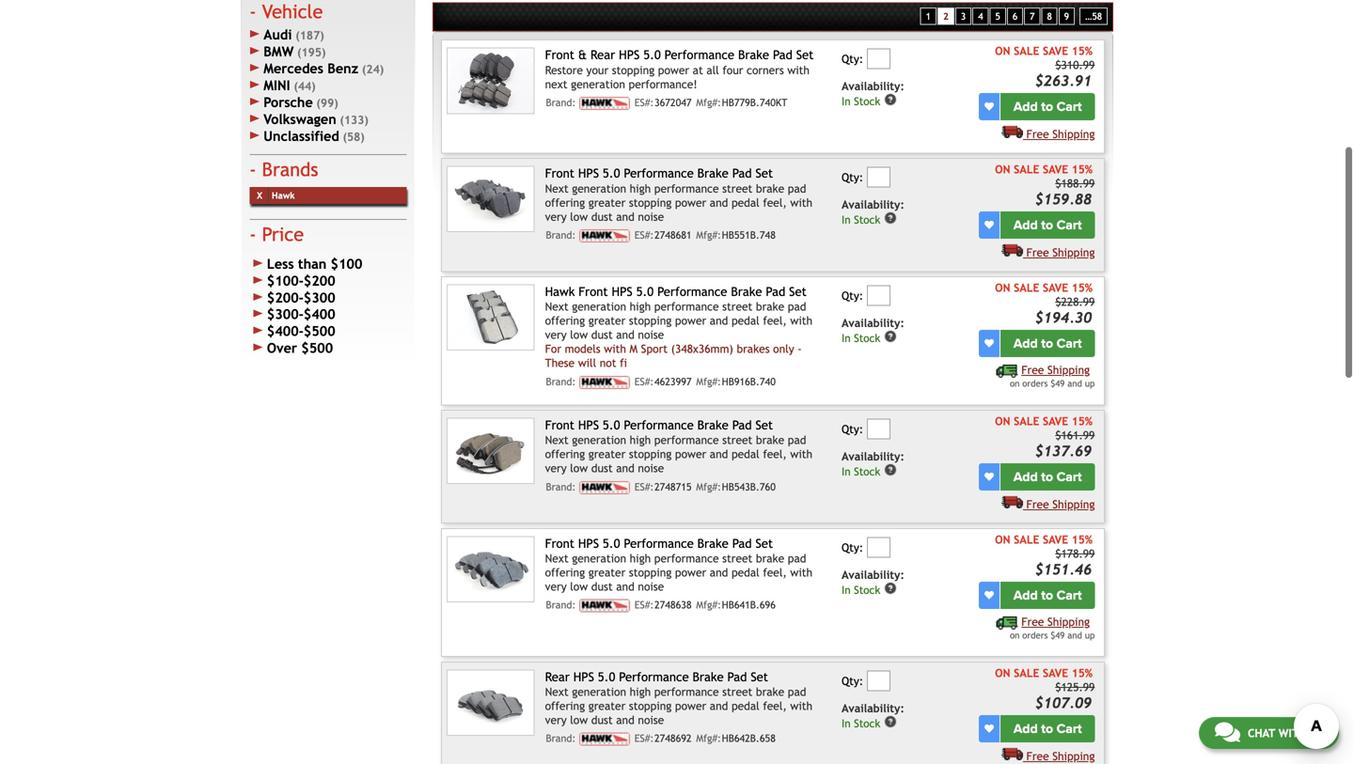 Task type: describe. For each thing, give the bounding box(es) containing it.
with inside front hps 5.0 performance brake pad set next generation high performance street brake pad offering greater stopping power and pedal feel, with very low dust and noise
[[790, 196, 813, 209]]

offering for $151.46
[[545, 566, 585, 579]]

performance for $137.69
[[654, 434, 719, 447]]

performance for $137.69
[[624, 418, 694, 433]]

on sale save 15% $310.99 $263.91
[[995, 44, 1095, 89]]

6
[[1013, 11, 1018, 21]]

qty: for $194.30
[[842, 289, 864, 302]]

(195)
[[297, 45, 326, 59]]

on for $194.30
[[995, 281, 1011, 294]]

audi
[[264, 27, 292, 42]]

$400-$500 link
[[249, 323, 407, 340]]

save for $194.30
[[1043, 281, 1068, 294]]

brake inside hawk front hps 5.0 performance brake pad set next generation high performance street brake pad offering greater stopping power and pedal feel, with very low dust and noise for models with m sport (348x36mm) brakes only - these will not fi
[[731, 284, 762, 299]]

very for $151.46
[[545, 580, 567, 594]]

question sign image for $151.46
[[884, 582, 897, 595]]

(133)
[[340, 113, 369, 126]]

$125.99
[[1055, 681, 1095, 694]]

to for $159.88
[[1041, 217, 1053, 233]]

es#2748692 - hb642b.658 - rear hps 5.0 performance brake pad set - next generation high performance street brake pad offering greater stopping power and pedal feel, with very low dust and noise - hawk - audi image
[[447, 670, 535, 736]]

save for $137.69
[[1043, 415, 1068, 428]]

(99)
[[316, 96, 338, 109]]

porsche
[[264, 94, 313, 110]]

es#2748638 - hb641b.696 - front hps 5.0 performance brake pad set - next generation high performance street brake pad offering greater stopping power and pedal feel, with very low dust and noise - hawk - audi image
[[447, 536, 535, 603]]

(187)
[[296, 29, 324, 42]]

5 link
[[990, 7, 1006, 25]]

3 mfg#: from the top
[[696, 376, 721, 388]]

brand: for $107.09
[[546, 733, 576, 745]]

performance!
[[629, 77, 698, 91]]

us
[[1310, 727, 1323, 740]]

noise for $137.69
[[638, 462, 664, 475]]

add for $137.69
[[1014, 469, 1038, 485]]

less than $100 $100-$200 $200-$300 $300-$400 $400-$500 over $500
[[267, 256, 362, 356]]

4
[[978, 11, 983, 21]]

front hps 5.0 performance brake pad set link
[[545, 166, 773, 181]]

sale for $107.09
[[1014, 667, 1040, 680]]

sale for $159.88
[[1014, 163, 1040, 176]]

feel, for $107.09
[[763, 700, 787, 713]]

hb642b.658
[[722, 733, 776, 745]]

15% for $137.69
[[1072, 415, 1093, 428]]

performance for $159.88
[[624, 166, 694, 181]]

availability: in stock for $137.69
[[842, 450, 905, 478]]

$228.99
[[1055, 295, 1095, 308]]

cart for $151.46
[[1057, 588, 1082, 604]]

front for $137.69
[[545, 418, 575, 433]]

hb641b.696
[[722, 600, 776, 611]]

orders for $194.30
[[1023, 378, 1048, 389]]

generation inside hawk front hps 5.0 performance brake pad set next generation high performance street brake pad offering greater stopping power and pedal feel, with very low dust and noise for models with m sport (348x36mm) brakes only - these will not fi
[[572, 300, 626, 313]]

with inside front & rear hps 5.0 performance brake pad set restore your stopping power at all four corners with next generation performance!
[[787, 63, 810, 77]]

greater inside hawk front hps 5.0 performance brake pad set next generation high performance street brake pad offering greater stopping power and pedal feel, with very low dust and noise for models with m sport (348x36mm) brakes only - these will not fi
[[588, 314, 626, 328]]

on sale save 15% $228.99 $194.30
[[995, 281, 1095, 326]]

for
[[545, 343, 561, 356]]

to for $263.91
[[1041, 99, 1053, 115]]

on sale save 15% $178.99 $151.46
[[995, 533, 1095, 578]]

corners
[[747, 63, 784, 77]]

5.0 for $137.69
[[603, 418, 620, 433]]

3 hawk - corporate logo image from the top
[[579, 376, 630, 389]]

$200-
[[267, 290, 304, 305]]

&
[[578, 48, 587, 62]]

3
[[961, 11, 966, 21]]

hawk - corporate logo image for $137.69
[[579, 481, 630, 494]]

2 link
[[938, 7, 954, 25]]

3 brand: from the top
[[546, 376, 576, 388]]

greater for $137.69
[[588, 448, 626, 461]]

offering for $159.88
[[545, 196, 585, 209]]

performance inside front & rear hps 5.0 performance brake pad set restore your stopping power at all four corners with next generation performance!
[[665, 48, 735, 62]]

$100-$200 link
[[249, 273, 407, 289]]

stopping inside hawk front hps 5.0 performance brake pad set next generation high performance street brake pad offering greater stopping power and pedal feel, with very low dust and noise for models with m sport (348x36mm) brakes only - these will not fi
[[629, 314, 672, 328]]

x hawk
[[257, 190, 295, 201]]

4 link
[[973, 7, 989, 25]]

greater for $159.88
[[588, 196, 626, 209]]

9 link
[[1059, 7, 1075, 25]]

es#: 2748681 mfg#: hb551b.748
[[635, 229, 776, 241]]

front & rear hps 5.0 performance brake pad set restore your stopping power at all four corners with next generation performance!
[[545, 48, 814, 91]]

will
[[578, 357, 596, 370]]

stopping inside front & rear hps 5.0 performance brake pad set restore your stopping power at all four corners with next generation performance!
[[612, 63, 655, 77]]

0 vertical spatial hawk
[[272, 190, 295, 201]]

mini
[[264, 77, 290, 93]]

power for $159.88
[[675, 196, 706, 209]]

add to wish list image for $137.69
[[985, 473, 994, 482]]

6 link
[[1007, 7, 1023, 25]]

high for $137.69
[[630, 434, 651, 447]]

cart for $107.09
[[1057, 721, 1082, 737]]

on sale save 15% $188.99 $159.88
[[995, 163, 1095, 208]]

8 link
[[1042, 7, 1058, 25]]

shipping down $194.30
[[1048, 363, 1090, 377]]

free down $151.46 at right
[[1022, 615, 1044, 629]]

add for $194.30
[[1014, 336, 1038, 352]]

5.0 for $159.88
[[603, 166, 620, 181]]

pad inside hawk front hps 5.0 performance brake pad set next generation high performance street brake pad offering greater stopping power and pedal feel, with very low dust and noise for models with m sport (348x36mm) brakes only - these will not fi
[[766, 284, 786, 299]]

save for $159.88
[[1043, 163, 1068, 176]]

front hps 5.0 performance brake pad set next generation high performance street brake pad offering greater stopping power and pedal feel, with very low dust and noise
[[545, 166, 813, 223]]

on for $194.30
[[1010, 378, 1020, 389]]

es#: 2748638 mfg#: hb641b.696
[[635, 600, 776, 611]]

brake for $137.69
[[698, 418, 729, 433]]

pedal for $159.88
[[732, 196, 760, 209]]

sale for $194.30
[[1014, 281, 1040, 294]]

noise for $107.09
[[638, 714, 664, 727]]

15% for $159.88
[[1072, 163, 1093, 176]]

pad inside front & rear hps 5.0 performance brake pad set restore your stopping power at all four corners with next generation performance!
[[773, 48, 793, 62]]

question sign image for $263.91
[[884, 93, 897, 106]]

vehicle
[[262, 0, 323, 22]]

shipping for $159.88
[[1053, 246, 1095, 259]]

pedal inside hawk front hps 5.0 performance brake pad set next generation high performance street brake pad offering greater stopping power and pedal feel, with very low dust and noise for models with m sport (348x36mm) brakes only - these will not fi
[[732, 314, 760, 328]]

$200-$300 link
[[249, 289, 407, 306]]

rear hps 5.0 performance brake pad set link
[[545, 670, 768, 684]]

up for $194.30
[[1085, 378, 1095, 389]]

hps for $137.69
[[578, 418, 599, 433]]

all
[[707, 63, 719, 77]]

$100-
[[267, 273, 304, 288]]

add to cart for $151.46
[[1014, 588, 1082, 604]]

chat with us
[[1248, 727, 1323, 740]]

pad for $107.09
[[728, 670, 747, 684]]

0 vertical spatial $500
[[304, 324, 335, 339]]

rear
[[545, 670, 570, 684]]

$400
[[304, 307, 335, 322]]

free down $194.30
[[1022, 363, 1044, 377]]

7 link
[[1024, 7, 1041, 25]]

$263.91
[[1035, 72, 1092, 89]]

next
[[545, 77, 568, 91]]

availability: for $151.46
[[842, 568, 905, 582]]

availability: in stock for $194.30
[[842, 316, 905, 345]]

es#2748715 - hb543b.760 - front hps 5.0 performance brake pad set - next generation high performance street brake pad offering greater stopping power and pedal feel, with very low dust and noise - hawk - audi volkswagen image
[[447, 418, 535, 484]]

3672047
[[655, 97, 692, 109]]

$188.99
[[1055, 177, 1095, 190]]

(58)
[[343, 130, 365, 143]]

pad for $151.46
[[788, 552, 806, 565]]

on for $137.69
[[995, 415, 1011, 428]]

5
[[996, 11, 1000, 21]]

es#: 2748715 mfg#: hb543b.760
[[635, 481, 776, 493]]

power inside front & rear hps 5.0 performance brake pad set restore your stopping power at all four corners with next generation performance!
[[658, 63, 689, 77]]

street for $107.09
[[722, 686, 753, 699]]

rear hps 5.0 performance brake pad set next generation high performance street brake pad offering greater stopping power and pedal feel, with very low dust and noise
[[545, 670, 813, 727]]

brake for $107.09
[[756, 686, 785, 699]]

dust for $159.88
[[591, 210, 613, 223]]

offering inside hawk front hps 5.0 performance brake pad set next generation high performance street brake pad offering greater stopping power and pedal feel, with very low dust and noise for models with m sport (348x36mm) brakes only - these will not fi
[[545, 314, 585, 328]]

5.0 inside hawk front hps 5.0 performance brake pad set next generation high performance street brake pad offering greater stopping power and pedal feel, with very low dust and noise for models with m sport (348x36mm) brakes only - these will not fi
[[636, 284, 654, 299]]

2748692
[[655, 733, 692, 745]]

-
[[798, 343, 802, 356]]

generation inside front & rear hps 5.0 performance brake pad set restore your stopping power at all four corners with next generation performance!
[[571, 77, 625, 91]]

(24)
[[362, 62, 384, 76]]

3 es#: from the top
[[635, 376, 654, 388]]

es#: 3672047 mfg#: hb779b.740kt
[[635, 97, 788, 109]]

shipping for $107.09
[[1053, 750, 1095, 763]]

on for $263.91
[[995, 44, 1011, 57]]

stock for $263.91
[[854, 95, 880, 108]]

es#: for $107.09
[[635, 733, 654, 745]]

next for $151.46
[[545, 552, 569, 565]]

bmw
[[264, 44, 294, 59]]

$161.99
[[1055, 429, 1095, 442]]

free shipping image for $137.69
[[1002, 496, 1023, 509]]

set for $107.09
[[751, 670, 768, 684]]

$300-$400 link
[[249, 306, 407, 323]]

brands
[[262, 158, 318, 180]]

very for $107.09
[[545, 714, 567, 727]]

high inside hawk front hps 5.0 performance brake pad set next generation high performance street brake pad offering greater stopping power and pedal feel, with very low dust and noise for models with m sport (348x36mm) brakes only - these will not fi
[[630, 300, 651, 313]]

unclassified
[[264, 128, 339, 144]]

to for $107.09
[[1041, 721, 1053, 737]]

in for $151.46
[[842, 584, 851, 597]]

chat
[[1248, 727, 1275, 740]]

9
[[1064, 11, 1069, 21]]

es#: 4623997 mfg#: hb916b.740
[[635, 376, 776, 388]]

set for $151.46
[[756, 536, 773, 551]]

4623997
[[655, 376, 692, 388]]

1 vertical spatial $500
[[301, 341, 333, 356]]

hawk front hps 5.0 performance brake pad set next generation high performance street brake pad offering greater stopping power and pedal feel, with very low dust and noise for models with m sport (348x36mm) brakes only - these will not fi
[[545, 284, 813, 370]]

3 link
[[955, 7, 972, 25]]

15% for $263.91
[[1072, 44, 1093, 57]]

add to cart button for $263.91
[[1001, 93, 1095, 120]]

hps inside front & rear hps 5.0 performance brake pad set restore your stopping power at all four corners with next generation performance!
[[619, 48, 640, 62]]

stopping for $151.46
[[629, 566, 672, 579]]

feel, inside hawk front hps 5.0 performance brake pad set next generation high performance street brake pad offering greater stopping power and pedal feel, with very low dust and noise for models with m sport (348x36mm) brakes only - these will not fi
[[763, 314, 787, 328]]

add to wish list image for $151.46
[[985, 591, 994, 600]]

add to wish list image for $107.09
[[985, 725, 994, 734]]

availability: for $194.30
[[842, 316, 905, 330]]

fi
[[620, 357, 627, 370]]

add to cart button for $194.30
[[1001, 330, 1095, 357]]

es#4623997 - hb916b.740 - hawk front hps 5.0 performance brake pad set - next generation high performance street brake pad offering greater stopping power and pedal feel, with very low dust and noise - hawk - bmw image
[[447, 284, 535, 351]]

$100
[[331, 256, 362, 272]]

front & rear hps 5.0 performance brake pad set link
[[545, 48, 814, 62]]

free shipping image for $159.88
[[1002, 244, 1023, 257]]

5.0 for $151.46
[[603, 536, 620, 551]]



Task type: vqa. For each thing, say whether or not it's contained in the screenshot.
than
yes



Task type: locate. For each thing, give the bounding box(es) containing it.
cart for $263.91
[[1057, 99, 1082, 115]]

add to wish list image for $159.88
[[985, 221, 994, 230]]

front inside front hps 5.0 performance brake pad set next generation high performance street brake pad offering greater stopping power and pedal feel, with very low dust and noise
[[545, 166, 575, 181]]

mfg#: for $107.09
[[696, 733, 721, 745]]

free shipping image up on sale save 15% $228.99 $194.30
[[1002, 244, 1023, 257]]

brand: right es#2748681 - hb551b.748 - front hps 5.0 performance brake pad set - next generation high performance street brake pad offering greater stopping power and pedal feel, with very low dust and noise - hawk - bmw image
[[546, 229, 576, 241]]

in
[[842, 95, 851, 108], [842, 214, 851, 226], [842, 332, 851, 345], [842, 466, 851, 478], [842, 584, 851, 597], [842, 718, 851, 730]]

very inside "rear hps 5.0 performance brake pad set next generation high performance street brake pad offering greater stopping power and pedal feel, with very low dust and noise"
[[545, 714, 567, 727]]

3 add to wish list image from the top
[[985, 725, 994, 734]]

front hps 5.0 performance brake pad set link
[[545, 418, 773, 433], [545, 536, 773, 551]]

performance down hawk front hps 5.0 performance brake pad set link
[[654, 300, 719, 313]]

shipping
[[1053, 128, 1095, 141], [1053, 246, 1095, 259], [1048, 363, 1090, 377], [1053, 498, 1095, 511], [1048, 615, 1090, 629], [1053, 750, 1095, 763]]

feel, up the hb543b.760
[[763, 448, 787, 461]]

question sign image
[[884, 93, 897, 106], [884, 212, 897, 225], [884, 464, 897, 477], [884, 716, 897, 729]]

sale inside on sale save 15% $310.99 $263.91
[[1014, 44, 1040, 57]]

2 noise from the top
[[638, 328, 664, 342]]

mercedes
[[264, 60, 323, 76]]

pad inside hawk front hps 5.0 performance brake pad set next generation high performance street brake pad offering greater stopping power and pedal feel, with very low dust and noise for models with m sport (348x36mm) brakes only - these will not fi
[[788, 300, 806, 313]]

es#: left "2748692"
[[635, 733, 654, 745]]

front
[[545, 48, 575, 62], [545, 166, 575, 181], [579, 284, 608, 299]]

price
[[262, 223, 304, 245]]

brand: right es#2748715 - hb543b.760 - front hps 5.0 performance brake pad set - next generation high performance street brake pad offering greater stopping power and pedal feel, with very low dust and noise - hawk - audi volkswagen "image"
[[546, 481, 576, 493]]

brakes
[[737, 343, 770, 356]]

street inside front hps 5.0 performance brake pad set next generation high performance street brake pad offering greater stopping power and pedal feel, with very low dust and noise
[[722, 182, 753, 195]]

1 offering from the top
[[545, 196, 585, 209]]

comments image
[[1215, 721, 1240, 744]]

hps for $107.09
[[573, 670, 594, 684]]

save inside on sale save 15% $310.99 $263.91
[[1043, 44, 1068, 57]]

3 save from the top
[[1043, 281, 1068, 294]]

volkswagen
[[264, 111, 336, 127]]

brake
[[738, 48, 769, 62], [698, 166, 729, 181], [731, 284, 762, 299], [698, 418, 729, 433], [698, 536, 729, 551], [693, 670, 724, 684]]

front
[[545, 418, 575, 433], [545, 536, 575, 551]]

1 vertical spatial front hps 5.0 performance brake pad set next generation high performance street brake pad offering greater stopping power and pedal feel, with very low dust and noise
[[545, 536, 813, 594]]

1 vertical spatial front
[[545, 536, 575, 551]]

brake inside "rear hps 5.0 performance brake pad set next generation high performance street brake pad offering greater stopping power and pedal feel, with very low dust and noise"
[[756, 686, 785, 699]]

5 es#: from the top
[[635, 600, 654, 611]]

sale inside the on sale save 15% $161.99 $137.69
[[1014, 415, 1040, 428]]

pedal inside "rear hps 5.0 performance brake pad set next generation high performance street brake pad offering greater stopping power and pedal feel, with very low dust and noise"
[[732, 700, 760, 713]]

free shipping image up on sale save 15% $188.99 $159.88
[[1002, 125, 1023, 138]]

1 to from the top
[[1041, 99, 1053, 115]]

performance for $151.46
[[654, 552, 719, 565]]

performance down the 4623997
[[624, 418, 694, 433]]

orders up the on sale save 15% $161.99 $137.69
[[1023, 378, 1048, 389]]

es#: for $137.69
[[635, 481, 654, 493]]

feel, for $151.46
[[763, 566, 787, 579]]

performance for $107.09
[[654, 686, 719, 699]]

15% inside on sale save 15% $310.99 $263.91
[[1072, 44, 1093, 57]]

0 vertical spatial front hps 5.0 performance brake pad set link
[[545, 418, 773, 433]]

noise up 2748681 in the top of the page
[[638, 210, 664, 223]]

over
[[267, 341, 297, 356]]

add down on sale save 15% $178.99 $151.46
[[1014, 588, 1038, 604]]

than
[[298, 256, 327, 272]]

4 es#: from the top
[[635, 481, 654, 493]]

next inside front hps 5.0 performance brake pad set next generation high performance street brake pad offering greater stopping power and pedal feel, with very low dust and noise
[[545, 182, 569, 195]]

add to cart
[[1014, 99, 1082, 115], [1014, 217, 1082, 233], [1014, 336, 1082, 352], [1014, 469, 1082, 485], [1014, 588, 1082, 604], [1014, 721, 1082, 737]]

15% up the $178.99 on the right of page
[[1072, 533, 1093, 546]]

5.0 inside front & rear hps 5.0 performance brake pad set restore your stopping power at all four corners with next generation performance!
[[643, 48, 661, 62]]

on inside on sale save 15% $310.99 $263.91
[[995, 44, 1011, 57]]

sale inside on sale save 15% $228.99 $194.30
[[1014, 281, 1040, 294]]

1 availability: from the top
[[842, 80, 905, 93]]

2 offering from the top
[[545, 314, 585, 328]]

availability: for $263.91
[[842, 80, 905, 93]]

free for $137.69
[[1027, 498, 1049, 511]]

3 dust from the top
[[591, 462, 613, 475]]

0 vertical spatial front hps 5.0 performance brake pad set next generation high performance street brake pad offering greater stopping power and pedal feel, with very low dust and noise
[[545, 418, 813, 475]]

greater inside front hps 5.0 performance brake pad set next generation high performance street brake pad offering greater stopping power and pedal feel, with very low dust and noise
[[588, 196, 626, 209]]

hawk inside hawk front hps 5.0 performance brake pad set next generation high performance street brake pad offering greater stopping power and pedal feel, with very low dust and noise for models with m sport (348x36mm) brakes only - these will not fi
[[545, 284, 575, 299]]

4 mfg#: from the top
[[696, 481, 721, 493]]

add down on sale save 15% $188.99 $159.88
[[1014, 217, 1038, 233]]

pad inside "rear hps 5.0 performance brake pad set next generation high performance street brake pad offering greater stopping power and pedal feel, with very low dust and noise"
[[728, 670, 747, 684]]

cart for $137.69
[[1057, 469, 1082, 485]]

sale inside on sale save 15% $178.99 $151.46
[[1014, 533, 1040, 546]]

performance
[[665, 48, 735, 62], [624, 166, 694, 181], [657, 284, 727, 299], [624, 418, 694, 433], [624, 536, 694, 551], [619, 670, 689, 684]]

free shipping image
[[1002, 244, 1023, 257], [1002, 496, 1023, 509]]

4 add to cart button from the top
[[1001, 464, 1095, 491]]

2748681
[[655, 229, 692, 241]]

low inside front hps 5.0 performance brake pad set next generation high performance street brake pad offering greater stopping power and pedal feel, with very low dust and noise
[[570, 210, 588, 223]]

6 to from the top
[[1041, 721, 1053, 737]]

performance inside "rear hps 5.0 performance brake pad set next generation high performance street brake pad offering greater stopping power and pedal feel, with very low dust and noise"
[[619, 670, 689, 684]]

save for $151.46
[[1043, 533, 1068, 546]]

5 sale from the top
[[1014, 533, 1040, 546]]

save inside on sale save 15% $178.99 $151.46
[[1043, 533, 1068, 546]]

up
[[1085, 378, 1095, 389], [1085, 630, 1095, 641]]

2 brake from the top
[[756, 300, 785, 313]]

high inside front hps 5.0 performance brake pad set next generation high performance street brake pad offering greater stopping power and pedal feel, with very low dust and noise
[[630, 182, 651, 195]]

5 on from the top
[[995, 533, 1011, 546]]

es#: for $159.88
[[635, 229, 654, 241]]

to down $137.69
[[1041, 469, 1053, 485]]

add to cart button for $137.69
[[1001, 464, 1095, 491]]

0 horizontal spatial hawk
[[272, 190, 295, 201]]

with
[[787, 63, 810, 77], [790, 196, 813, 209], [790, 314, 813, 328], [604, 343, 626, 356], [790, 448, 813, 461], [790, 566, 813, 579], [790, 700, 813, 713], [1279, 727, 1306, 740]]

vehicle audi (187) bmw (195) mercedes benz (24) mini (44) porsche (99) volkswagen (133) unclassified (58)
[[262, 0, 384, 144]]

offering inside "rear hps 5.0 performance brake pad set next generation high performance street brake pad offering greater stopping power and pedal feel, with very low dust and noise"
[[545, 700, 585, 713]]

5 greater from the top
[[588, 700, 626, 713]]

6 stock from the top
[[854, 718, 880, 730]]

6 cart from the top
[[1057, 721, 1082, 737]]

1 front hps 5.0 performance brake pad set link from the top
[[545, 418, 773, 433]]

stopping for $137.69
[[629, 448, 672, 461]]

noise up 'sport'
[[638, 328, 664, 342]]

cart
[[1057, 99, 1082, 115], [1057, 217, 1082, 233], [1057, 336, 1082, 352], [1057, 469, 1082, 485], [1057, 588, 1082, 604], [1057, 721, 1082, 737]]

high for $151.46
[[630, 552, 651, 565]]

front hps 5.0 performance brake pad set link down 2748715 at bottom
[[545, 536, 773, 551]]

very right es#2748715 - hb543b.760 - front hps 5.0 performance brake pad set - next generation high performance street brake pad offering greater stopping power and pedal feel, with very low dust and noise - hawk - audi volkswagen "image"
[[545, 462, 567, 475]]

4 availability: from the top
[[842, 450, 905, 463]]

es#: left 2748715 at bottom
[[635, 481, 654, 493]]

2748715
[[655, 481, 692, 493]]

free
[[1027, 128, 1049, 141], [1027, 246, 1049, 259], [1022, 363, 1044, 377], [1027, 498, 1049, 511], [1022, 615, 1044, 629], [1027, 750, 1049, 763]]

feel, up the "hb641b.696"
[[763, 566, 787, 579]]

add to wish list image
[[985, 221, 994, 230], [985, 473, 994, 482], [985, 591, 994, 600]]

5.0 for $107.09
[[598, 670, 615, 684]]

$300
[[304, 290, 335, 305]]

performance up at
[[665, 48, 735, 62]]

…58 link
[[1080, 7, 1108, 25]]

es#2748681 - hb551b.748 - front hps 5.0 performance brake pad set - next generation high performance street brake pad offering greater stopping power and pedal feel, with very low dust and noise - hawk - bmw image
[[447, 166, 535, 232]]

hps inside "rear hps 5.0 performance brake pad set next generation high performance street brake pad offering greater stopping power and pedal feel, with very low dust and noise"
[[573, 670, 594, 684]]

mfg#: right 2748681 in the top of the page
[[696, 229, 721, 241]]

on up on sale save 15% $125.99 $107.09
[[1010, 630, 1020, 641]]

x
[[257, 190, 262, 201]]

3 pedal from the top
[[732, 448, 760, 461]]

models
[[565, 343, 601, 356]]

2 on from the top
[[1010, 630, 1020, 641]]

1 brand: from the top
[[546, 97, 576, 109]]

pad up only
[[766, 284, 786, 299]]

…58
[[1085, 11, 1102, 21]]

stopping inside "rear hps 5.0 performance brake pad set next generation high performance street brake pad offering greater stopping power and pedal feel, with very low dust and noise"
[[629, 700, 672, 713]]

high
[[630, 182, 651, 195], [630, 300, 651, 313], [630, 434, 651, 447], [630, 552, 651, 565], [630, 686, 651, 699]]

pedal up hb642b.658 at bottom right
[[732, 700, 760, 713]]

add down on sale save 15% $228.99 $194.30
[[1014, 336, 1038, 352]]

to for $194.30
[[1041, 336, 1053, 352]]

add to cart down $137.69
[[1014, 469, 1082, 485]]

2 brand: from the top
[[546, 229, 576, 241]]

15% inside on sale save 15% $228.99 $194.30
[[1072, 281, 1093, 294]]

qty: for $263.91
[[842, 52, 864, 66]]

add for $151.46
[[1014, 588, 1038, 604]]

high for $107.09
[[630, 686, 651, 699]]

4 feel, from the top
[[763, 566, 787, 579]]

qty: for $137.69
[[842, 423, 864, 436]]

add to wish list image for $263.91
[[985, 102, 994, 112]]

pad up corners
[[773, 48, 793, 62]]

3 very from the top
[[545, 462, 567, 475]]

0 vertical spatial orders
[[1023, 378, 1048, 389]]

pedal up "brakes"
[[732, 314, 760, 328]]

front for $159.88
[[545, 166, 575, 181]]

free for $107.09
[[1027, 750, 1049, 763]]

15% inside on sale save 15% $178.99 $151.46
[[1072, 533, 1093, 546]]

stopping for $159.88
[[629, 196, 672, 209]]

brake up hb551b.748
[[756, 182, 785, 195]]

next up the for
[[545, 300, 569, 313]]

not
[[600, 357, 616, 370]]

performance inside hawk front hps 5.0 performance brake pad set next generation high performance street brake pad offering greater stopping power and pedal feel, with very low dust and noise for models with m sport (348x36mm) brakes only - these will not fi
[[657, 284, 727, 299]]

power for $137.69
[[675, 448, 706, 461]]

4 in from the top
[[842, 466, 851, 478]]

set inside front & rear hps 5.0 performance brake pad set restore your stopping power at all four corners with next generation performance!
[[796, 48, 814, 62]]

low for $107.09
[[570, 714, 588, 727]]

$194.30
[[1035, 309, 1092, 326]]

brake for $151.46
[[756, 552, 785, 565]]

1 vertical spatial add to wish list image
[[985, 473, 994, 482]]

add to cart button
[[1001, 93, 1095, 120], [1001, 212, 1095, 239], [1001, 330, 1095, 357], [1001, 464, 1095, 491], [1001, 582, 1095, 609], [1001, 716, 1095, 743]]

4 noise from the top
[[638, 580, 664, 594]]

2 vertical spatial front
[[579, 284, 608, 299]]

front inside hawk front hps 5.0 performance brake pad set next generation high performance street brake pad offering greater stopping power and pedal feel, with very low dust and noise for models with m sport (348x36mm) brakes only - these will not fi
[[579, 284, 608, 299]]

3 to from the top
[[1041, 336, 1053, 352]]

feel, up hb551b.748
[[763, 196, 787, 209]]

sale inside on sale save 15% $188.99 $159.88
[[1014, 163, 1040, 176]]

save inside on sale save 15% $125.99 $107.09
[[1043, 667, 1068, 680]]

availability: in stock for $263.91
[[842, 80, 905, 108]]

5 save from the top
[[1043, 533, 1068, 546]]

brand: for $263.91
[[546, 97, 576, 109]]

1 dust from the top
[[591, 210, 613, 223]]

next inside "rear hps 5.0 performance brake pad set next generation high performance street brake pad offering greater stopping power and pedal feel, with very low dust and noise"
[[545, 686, 569, 699]]

very
[[545, 210, 567, 223], [545, 328, 567, 342], [545, 462, 567, 475], [545, 580, 567, 594], [545, 714, 567, 727]]

high down front hps 5.0 performance brake pad set link
[[630, 182, 651, 195]]

street up the hb543b.760
[[722, 434, 753, 447]]

hawk - corporate logo image
[[579, 97, 630, 110], [579, 229, 630, 242], [579, 376, 630, 389], [579, 481, 630, 494], [579, 600, 630, 613], [579, 733, 630, 746]]

0 vertical spatial on
[[1010, 378, 1020, 389]]

generation inside front hps 5.0 performance brake pad set next generation high performance street brake pad offering greater stopping power and pedal feel, with very low dust and noise
[[572, 182, 626, 195]]

hawk
[[272, 190, 295, 201], [545, 284, 575, 299]]

0 vertical spatial question sign image
[[884, 330, 897, 343]]

sport
[[641, 343, 668, 356]]

0 vertical spatial add to wish list image
[[985, 102, 994, 112]]

feel, up hb642b.658 at bottom right
[[763, 700, 787, 713]]

4 stock from the top
[[854, 466, 880, 478]]

2 stock from the top
[[854, 214, 880, 226]]

front hps 5.0 performance brake pad set link down the 4623997
[[545, 418, 773, 433]]

performance up "2748692"
[[619, 670, 689, 684]]

free up on sale save 15% $228.99 $194.30
[[1027, 246, 1049, 259]]

2 free shipping image from the top
[[1002, 496, 1023, 509]]

to down $151.46 at right
[[1041, 588, 1053, 604]]

2 save from the top
[[1043, 163, 1068, 176]]

hawk - corporate logo image down your
[[579, 97, 630, 110]]

with inside "rear hps 5.0 performance brake pad set next generation high performance street brake pad offering greater stopping power and pedal feel, with very low dust and noise"
[[790, 700, 813, 713]]

2 front hps 5.0 performance brake pad set next generation high performance street brake pad offering greater stopping power and pedal feel, with very low dust and noise from the top
[[545, 536, 813, 594]]

performance for $107.09
[[619, 670, 689, 684]]

on inside on sale save 15% $228.99 $194.30
[[995, 281, 1011, 294]]

add to cart button down $107.09
[[1001, 716, 1095, 743]]

15% for $151.46
[[1072, 533, 1093, 546]]

0 vertical spatial free shipping on orders $49 and up
[[1010, 363, 1095, 389]]

less than $100 link
[[249, 256, 407, 273]]

1 vertical spatial front
[[545, 166, 575, 181]]

street up "brakes"
[[722, 300, 753, 313]]

4 cart from the top
[[1057, 469, 1082, 485]]

stopping up 'sport'
[[629, 314, 672, 328]]

save for $107.09
[[1043, 667, 1068, 680]]

15% inside the on sale save 15% $161.99 $137.69
[[1072, 415, 1093, 428]]

performance inside front hps 5.0 performance brake pad set next generation high performance street brake pad offering greater stopping power and pedal feel, with very low dust and noise
[[624, 166, 694, 181]]

add to wish list image
[[985, 102, 994, 112], [985, 339, 994, 348], [985, 725, 994, 734]]

15% up $228.99
[[1072, 281, 1093, 294]]

mfg#: for $159.88
[[696, 229, 721, 241]]

5 brake from the top
[[756, 686, 785, 699]]

question sign image
[[884, 330, 897, 343], [884, 582, 897, 595]]

free shipping for $107.09
[[1027, 750, 1095, 763]]

cart down $151.46 at right
[[1057, 588, 1082, 604]]

power up es#: 2748692 mfg#: hb642b.658
[[675, 700, 706, 713]]

brake up "es#: 2748681 mfg#: hb551b.748"
[[698, 166, 729, 181]]

sale up $151.46 at right
[[1014, 533, 1040, 546]]

set inside hawk front hps 5.0 performance brake pad set next generation high performance street brake pad offering greater stopping power and pedal feel, with very low dust and noise for models with m sport (348x36mm) brakes only - these will not fi
[[789, 284, 807, 299]]

availability: in stock
[[842, 80, 905, 108], [842, 198, 905, 226], [842, 316, 905, 345], [842, 450, 905, 478], [842, 568, 905, 597], [842, 702, 905, 730]]

3 cart from the top
[[1057, 336, 1082, 352]]

shipping up $228.99
[[1053, 246, 1095, 259]]

performance inside front hps 5.0 performance brake pad set next generation high performance street brake pad offering greater stopping power and pedal feel, with very low dust and noise
[[654, 182, 719, 195]]

sale
[[1014, 44, 1040, 57], [1014, 163, 1040, 176], [1014, 281, 1040, 294], [1014, 415, 1040, 428], [1014, 533, 1040, 546], [1014, 667, 1040, 680]]

stock for $107.09
[[854, 718, 880, 730]]

2 qty: from the top
[[842, 171, 864, 184]]

on inside on sale save 15% $125.99 $107.09
[[995, 667, 1011, 680]]

$400-
[[267, 324, 304, 339]]

0 vertical spatial up
[[1085, 378, 1095, 389]]

sale up $194.30
[[1014, 281, 1040, 294]]

cart down $107.09
[[1057, 721, 1082, 737]]

free shipping on orders $49 and up for $151.46
[[1010, 615, 1095, 641]]

free shipping for $137.69
[[1027, 498, 1095, 511]]

4 free shipping from the top
[[1027, 750, 1095, 763]]

on for $159.88
[[995, 163, 1011, 176]]

availability: for $137.69
[[842, 450, 905, 463]]

to down $107.09
[[1041, 721, 1053, 737]]

5 in from the top
[[842, 584, 851, 597]]

very inside hawk front hps 5.0 performance brake pad set next generation high performance street brake pad offering greater stopping power and pedal feel, with very low dust and noise for models with m sport (348x36mm) brakes only - these will not fi
[[545, 328, 567, 342]]

2 add to cart from the top
[[1014, 217, 1082, 233]]

dust
[[591, 210, 613, 223], [591, 328, 613, 342], [591, 462, 613, 475], [591, 580, 613, 594], [591, 714, 613, 727]]

1 15% from the top
[[1072, 44, 1093, 57]]

1
[[926, 11, 931, 21]]

0 vertical spatial $49
[[1051, 378, 1065, 389]]

5.0
[[643, 48, 661, 62], [603, 166, 620, 181], [636, 284, 654, 299], [603, 418, 620, 433], [603, 536, 620, 551], [598, 670, 615, 684]]

free shipping image
[[1002, 125, 1023, 138], [997, 365, 1018, 378], [997, 617, 1018, 630], [1002, 748, 1023, 761]]

5 noise from the top
[[638, 714, 664, 727]]

pad down hb916b.740
[[732, 418, 752, 433]]

3 free shipping from the top
[[1027, 498, 1095, 511]]

1 free shipping on orders $49 and up from the top
[[1010, 363, 1095, 389]]

hawk - corporate logo image down not
[[579, 376, 630, 389]]

pad up hb551b.748
[[732, 166, 752, 181]]

2
[[943, 11, 949, 21]]

front hps 5.0 performance brake pad set next generation high performance street brake pad offering greater stopping power and pedal feel, with very low dust and noise for $137.69
[[545, 418, 813, 475]]

hb779b.740kt
[[722, 97, 788, 109]]

to for $151.46
[[1041, 588, 1053, 604]]

1 feel, from the top
[[763, 196, 787, 209]]

feel, inside front hps 5.0 performance brake pad set next generation high performance street brake pad offering greater stopping power and pedal feel, with very low dust and noise
[[763, 196, 787, 209]]

pad
[[788, 182, 806, 195], [788, 300, 806, 313], [788, 434, 806, 447], [788, 552, 806, 565], [788, 686, 806, 699]]

m
[[630, 343, 638, 356]]

pedal up hb551b.748
[[732, 196, 760, 209]]

0 vertical spatial add to wish list image
[[985, 221, 994, 230]]

availability: in stock for $107.09
[[842, 702, 905, 730]]

shipping for $263.91
[[1053, 128, 1095, 141]]

in for $107.09
[[842, 718, 851, 730]]

2 feel, from the top
[[763, 314, 787, 328]]

feel, inside "rear hps 5.0 performance brake pad set next generation high performance street brake pad offering greater stopping power and pedal feel, with very low dust and noise"
[[763, 700, 787, 713]]

1 vertical spatial question sign image
[[884, 582, 897, 595]]

brake up corners
[[738, 48, 769, 62]]

None text field
[[867, 49, 890, 69], [867, 167, 890, 188], [867, 419, 890, 440], [867, 671, 890, 692], [867, 49, 890, 69], [867, 167, 890, 188], [867, 419, 890, 440], [867, 671, 890, 692]]

1 vertical spatial free shipping image
[[1002, 496, 1023, 509]]

availability: for $107.09
[[842, 702, 905, 715]]

free shipping up $228.99
[[1027, 246, 1095, 259]]

power inside hawk front hps 5.0 performance brake pad set next generation high performance street brake pad offering greater stopping power and pedal feel, with very low dust and noise for models with m sport (348x36mm) brakes only - these will not fi
[[675, 314, 706, 328]]

pedal up the hb543b.760
[[732, 448, 760, 461]]

5 hawk - corporate logo image from the top
[[579, 600, 630, 613]]

availability: for $159.88
[[842, 198, 905, 211]]

power
[[658, 63, 689, 77], [675, 196, 706, 209], [675, 314, 706, 328], [675, 448, 706, 461], [675, 566, 706, 579], [675, 700, 706, 713]]

free shipping image up on sale save 15% $178.99 $151.46
[[1002, 496, 1023, 509]]

brake inside front & rear hps 5.0 performance brake pad set restore your stopping power at all four corners with next generation performance!
[[738, 48, 769, 62]]

stopping inside front hps 5.0 performance brake pad set next generation high performance street brake pad offering greater stopping power and pedal feel, with very low dust and noise
[[629, 196, 672, 209]]

5 feel, from the top
[[763, 700, 787, 713]]

add to cart button down $159.88
[[1001, 212, 1095, 239]]

at
[[693, 63, 703, 77]]

4 save from the top
[[1043, 415, 1068, 428]]

2748638
[[655, 600, 692, 611]]

on inside on sale save 15% $178.99 $151.46
[[995, 533, 1011, 546]]

hb916b.740
[[722, 376, 776, 388]]

4 add to cart from the top
[[1014, 469, 1082, 485]]

add down on sale save 15% $125.99 $107.09
[[1014, 721, 1038, 737]]

None text field
[[867, 285, 890, 306], [867, 537, 890, 558], [867, 285, 890, 306], [867, 537, 890, 558]]

performance down rear hps 5.0 performance brake pad set link
[[654, 686, 719, 699]]

shipping down $151.46 at right
[[1048, 615, 1090, 629]]

$151.46
[[1035, 561, 1092, 578]]

5 15% from the top
[[1072, 533, 1093, 546]]

1 vertical spatial $49
[[1051, 630, 1065, 641]]

1 free shipping image from the top
[[1002, 244, 1023, 257]]

performance down "es#: 2748681 mfg#: hb551b.748"
[[657, 284, 727, 299]]

3 performance from the top
[[654, 434, 719, 447]]

greater inside "rear hps 5.0 performance brake pad set next generation high performance street brake pad offering greater stopping power and pedal feel, with very low dust and noise"
[[588, 700, 626, 713]]

3 question sign image from the top
[[884, 464, 897, 477]]

brake up the "hb641b.696"
[[756, 552, 785, 565]]

on for $151.46
[[1010, 630, 1020, 641]]

dust inside "rear hps 5.0 performance brake pad set next generation high performance street brake pad offering greater stopping power and pedal feel, with very low dust and noise"
[[591, 714, 613, 727]]

free shipping for $263.91
[[1027, 128, 1095, 141]]

1 vertical spatial on
[[1010, 630, 1020, 641]]

2 question sign image from the top
[[884, 582, 897, 595]]

5 availability: from the top
[[842, 568, 905, 582]]

question sign image for $137.69
[[884, 464, 897, 477]]

1 vertical spatial free shipping on orders $49 and up
[[1010, 615, 1095, 641]]

es#3672047 - hb779b.740kt - front & rear hps 5.0 performance brake pad set - restore your stopping power at all four corners with next generation performance! - hawk - audi volkswagen image
[[447, 48, 535, 114]]

brand: up rear
[[546, 600, 576, 611]]

next inside hawk front hps 5.0 performance brake pad set next generation high performance street brake pad offering greater stopping power and pedal feel, with very low dust and noise for models with m sport (348x36mm) brakes only - these will not fi
[[545, 300, 569, 313]]

5 add from the top
[[1014, 588, 1038, 604]]

street for $159.88
[[722, 182, 753, 195]]

front inside front & rear hps 5.0 performance brake pad set restore your stopping power at all four corners with next generation performance!
[[545, 48, 575, 62]]

set for $159.88
[[756, 166, 773, 181]]

1 link
[[920, 7, 937, 25]]

7
[[1030, 11, 1035, 21]]

$49 up $161.99
[[1051, 378, 1065, 389]]

4 15% from the top
[[1072, 415, 1093, 428]]

power for $151.46
[[675, 566, 706, 579]]

street up the "hb641b.696"
[[722, 552, 753, 565]]

hps inside hawk front hps 5.0 performance brake pad set next generation high performance street brake pad offering greater stopping power and pedal feel, with very low dust and noise for models with m sport (348x36mm) brakes only - these will not fi
[[612, 284, 633, 299]]

sale inside on sale save 15% $125.99 $107.09
[[1014, 667, 1040, 680]]

brake up only
[[756, 300, 785, 313]]

3 stock from the top
[[854, 332, 880, 345]]

pedal
[[732, 196, 760, 209], [732, 314, 760, 328], [732, 448, 760, 461], [732, 566, 760, 579], [732, 700, 760, 713]]

2 next from the top
[[545, 300, 569, 313]]

dust inside front hps 5.0 performance brake pad set next generation high performance street brake pad offering greater stopping power and pedal feel, with very low dust and noise
[[591, 210, 613, 223]]

brake for $159.88
[[756, 182, 785, 195]]

very inside front hps 5.0 performance brake pad set next generation high performance street brake pad offering greater stopping power and pedal feel, with very low dust and noise
[[545, 210, 567, 223]]

es#:
[[635, 97, 654, 109], [635, 229, 654, 241], [635, 376, 654, 388], [635, 481, 654, 493], [635, 600, 654, 611], [635, 733, 654, 745]]

brake inside front hps 5.0 performance brake pad set next generation high performance street brake pad offering greater stopping power and pedal feel, with very low dust and noise
[[698, 166, 729, 181]]

1 question sign image from the top
[[884, 93, 897, 106]]

pad inside front hps 5.0 performance brake pad set next generation high performance street brake pad offering greater stopping power and pedal feel, with very low dust and noise
[[788, 182, 806, 195]]

6 add to cart button from the top
[[1001, 716, 1095, 743]]

2 pad from the top
[[788, 300, 806, 313]]

save inside on sale save 15% $228.99 $194.30
[[1043, 281, 1068, 294]]

2 low from the top
[[570, 328, 588, 342]]

rear
[[591, 48, 615, 62]]

power inside front hps 5.0 performance brake pad set next generation high performance street brake pad offering greater stopping power and pedal feel, with very low dust and noise
[[675, 196, 706, 209]]

save for $263.91
[[1043, 44, 1068, 57]]

offering inside front hps 5.0 performance brake pad set next generation high performance street brake pad offering greater stopping power and pedal feel, with very low dust and noise
[[545, 196, 585, 209]]

on
[[1010, 378, 1020, 389], [1010, 630, 1020, 641]]

1 sale from the top
[[1014, 44, 1040, 57]]

1 availability: in stock from the top
[[842, 80, 905, 108]]

noise inside hawk front hps 5.0 performance brake pad set next generation high performance street brake pad offering greater stopping power and pedal feel, with very low dust and noise for models with m sport (348x36mm) brakes only - these will not fi
[[638, 328, 664, 342]]

15% inside on sale save 15% $188.99 $159.88
[[1072, 163, 1093, 176]]

0 vertical spatial front
[[545, 48, 575, 62]]

(348x36mm)
[[671, 343, 733, 356]]

next right es#2748681 - hb551b.748 - front hps 5.0 performance brake pad set - next generation high performance street brake pad offering greater stopping power and pedal feel, with very low dust and noise - hawk - bmw image
[[545, 182, 569, 195]]

sale up $107.09
[[1014, 667, 1040, 680]]

benz
[[328, 60, 359, 76]]

3 add to wish list image from the top
[[985, 591, 994, 600]]

noise inside "rear hps 5.0 performance brake pad set next generation high performance street brake pad offering greater stopping power and pedal feel, with very low dust and noise"
[[638, 714, 664, 727]]

pad for $107.09
[[788, 686, 806, 699]]

pad up hb642b.658 at bottom right
[[728, 670, 747, 684]]

sale for $263.91
[[1014, 44, 1040, 57]]

8
[[1047, 11, 1052, 21]]

hps inside front hps 5.0 performance brake pad set next generation high performance street brake pad offering greater stopping power and pedal feel, with very low dust and noise
[[578, 166, 599, 181]]

1 add to wish list image from the top
[[985, 102, 994, 112]]

4 to from the top
[[1041, 469, 1053, 485]]

high inside "rear hps 5.0 performance brake pad set next generation high performance street brake pad offering greater stopping power and pedal feel, with very low dust and noise"
[[630, 686, 651, 699]]

save inside the on sale save 15% $161.99 $137.69
[[1043, 415, 1068, 428]]

set inside "rear hps 5.0 performance brake pad set next generation high performance street brake pad offering greater stopping power and pedal feel, with very low dust and noise"
[[751, 670, 768, 684]]

cart down $159.88
[[1057, 217, 1082, 233]]

4 dust from the top
[[591, 580, 613, 594]]

low inside "rear hps 5.0 performance brake pad set next generation high performance street brake pad offering greater stopping power and pedal feel, with very low dust and noise"
[[570, 714, 588, 727]]

performance up 2748638
[[654, 552, 719, 565]]

0 vertical spatial free shipping image
[[1002, 244, 1023, 257]]

5 performance from the top
[[654, 686, 719, 699]]

front up restore
[[545, 48, 575, 62]]

$200
[[304, 273, 335, 288]]

pedal for $137.69
[[732, 448, 760, 461]]

es#: 2748692 mfg#: hb642b.658
[[635, 733, 776, 745]]

noise up 2748638
[[638, 580, 664, 594]]

stock for $151.46
[[854, 584, 880, 597]]

on inside on sale save 15% $188.99 $159.88
[[995, 163, 1011, 176]]

offering right es#2748681 - hb551b.748 - front hps 5.0 performance brake pad set - next generation high performance street brake pad offering greater stopping power and pedal feel, with very low dust and noise - hawk - bmw image
[[545, 196, 585, 209]]

save inside on sale save 15% $188.99 $159.88
[[1043, 163, 1068, 176]]

in for $159.88
[[842, 214, 851, 226]]

power up es#: 2748638 mfg#: hb641b.696
[[675, 566, 706, 579]]

2 question sign image from the top
[[884, 212, 897, 225]]

noise up "2748692"
[[638, 714, 664, 727]]

performance inside hawk front hps 5.0 performance brake pad set next generation high performance street brake pad offering greater stopping power and pedal feel, with very low dust and noise for models with m sport (348x36mm) brakes only - these will not fi
[[654, 300, 719, 313]]

0 vertical spatial front
[[545, 418, 575, 433]]

hawk - corporate logo image for $263.91
[[579, 97, 630, 110]]

2 vertical spatial add to wish list image
[[985, 591, 994, 600]]

hb543b.760
[[722, 481, 776, 493]]

brake inside front hps 5.0 performance brake pad set next generation high performance street brake pad offering greater stopping power and pedal feel, with very low dust and noise
[[756, 182, 785, 195]]

free shipping up the $178.99 on the right of page
[[1027, 498, 1095, 511]]

set
[[796, 48, 814, 62], [756, 166, 773, 181], [789, 284, 807, 299], [756, 418, 773, 433], [756, 536, 773, 551], [751, 670, 768, 684]]

(44)
[[294, 79, 316, 92]]

on sale save 15% $161.99 $137.69
[[995, 415, 1095, 460]]

free shipping image for $107.09
[[1002, 748, 1023, 761]]

set inside front hps 5.0 performance brake pad set next generation high performance street brake pad offering greater stopping power and pedal feel, with very low dust and noise
[[756, 166, 773, 181]]

free shipping on orders $49 and up down $151.46 at right
[[1010, 615, 1095, 641]]

1 low from the top
[[570, 210, 588, 223]]

low
[[570, 210, 588, 223], [570, 328, 588, 342], [570, 462, 588, 475], [570, 580, 588, 594], [570, 714, 588, 727]]

1 vertical spatial orders
[[1023, 630, 1048, 641]]

mfg#: down all
[[696, 97, 721, 109]]

front right es#2748638 - hb641b.696 - front hps 5.0 performance brake pad set - next generation high performance street brake pad offering greater stopping power and pedal feel, with very low dust and noise - hawk - audi image
[[545, 536, 575, 551]]

5 add to cart button from the top
[[1001, 582, 1095, 609]]

brake for $137.69
[[756, 434, 785, 447]]

hb551b.748
[[722, 229, 776, 241]]

on inside the on sale save 15% $161.99 $137.69
[[995, 415, 1011, 428]]

brake inside "rear hps 5.0 performance brake pad set next generation high performance street brake pad offering greater stopping power and pedal feel, with very low dust and noise"
[[693, 670, 724, 684]]

front for $151.46
[[545, 536, 575, 551]]

2 vertical spatial add to wish list image
[[985, 725, 994, 734]]

1 add to wish list image from the top
[[985, 221, 994, 230]]

cart down $194.30
[[1057, 336, 1082, 352]]

low right es#2748638 - hb641b.696 - front hps 5.0 performance brake pad set - next generation high performance street brake pad offering greater stopping power and pedal feel, with very low dust and noise - hawk - audi image
[[570, 580, 588, 594]]

1 front hps 5.0 performance brake pad set next generation high performance street brake pad offering greater stopping power and pedal feel, with very low dust and noise from the top
[[545, 418, 813, 475]]

pad for $137.69
[[788, 434, 806, 447]]

generation inside "rear hps 5.0 performance brake pad set next generation high performance street brake pad offering greater stopping power and pedal feel, with very low dust and noise"
[[572, 686, 626, 699]]

over $500 link
[[249, 340, 407, 357]]

1 horizontal spatial hawk
[[545, 284, 575, 299]]

free for $263.91
[[1027, 128, 1049, 141]]

power down front & rear hps 5.0 performance brake pad set link
[[658, 63, 689, 77]]

pad inside "rear hps 5.0 performance brake pad set next generation high performance street brake pad offering greater stopping power and pedal feel, with very low dust and noise"
[[788, 686, 806, 699]]

brake inside hawk front hps 5.0 performance brake pad set next generation high performance street brake pad offering greater stopping power and pedal feel, with very low dust and noise for models with m sport (348x36mm) brakes only - these will not fi
[[756, 300, 785, 313]]

availability: in stock for $151.46
[[842, 568, 905, 597]]

mfg#: for $263.91
[[696, 97, 721, 109]]

1 vertical spatial front hps 5.0 performance brake pad set link
[[545, 536, 773, 551]]

2 high from the top
[[630, 300, 651, 313]]

5 stock from the top
[[854, 584, 880, 597]]

street inside "rear hps 5.0 performance brake pad set next generation high performance street brake pad offering greater stopping power and pedal feel, with very low dust and noise"
[[722, 686, 753, 699]]

es#: for $151.46
[[635, 600, 654, 611]]

1 vertical spatial up
[[1085, 630, 1095, 641]]

2 pedal from the top
[[732, 314, 760, 328]]

performance up 2748715 at bottom
[[654, 434, 719, 447]]

hawk - corporate logo image for $151.46
[[579, 600, 630, 613]]

low inside hawk front hps 5.0 performance brake pad set next generation high performance street brake pad offering greater stopping power and pedal feel, with very low dust and noise for models with m sport (348x36mm) brakes only - these will not fi
[[570, 328, 588, 342]]

greater for $107.09
[[588, 700, 626, 713]]

3 brake from the top
[[756, 434, 785, 447]]

brake for $107.09
[[693, 670, 724, 684]]

stopping up 2748715 at bottom
[[629, 448, 672, 461]]

stopping up performance!
[[612, 63, 655, 77]]

up up $161.99
[[1085, 378, 1095, 389]]

stock for $159.88
[[854, 214, 880, 226]]

hawk - corporate logo image left "2748692"
[[579, 733, 630, 746]]

add to cart down $107.09
[[1014, 721, 1082, 737]]

noise
[[638, 210, 664, 223], [638, 328, 664, 342], [638, 462, 664, 475], [638, 580, 664, 594], [638, 714, 664, 727]]

on for $151.46
[[995, 533, 1011, 546]]

1 cart from the top
[[1057, 99, 1082, 115]]

5 next from the top
[[545, 686, 569, 699]]

$49 up $125.99
[[1051, 630, 1065, 641]]

1 pedal from the top
[[732, 196, 760, 209]]

chat with us link
[[1199, 718, 1339, 750]]

in for $263.91
[[842, 95, 851, 108]]

1 vertical spatial add to wish list image
[[985, 339, 994, 348]]

add to cart button down $137.69
[[1001, 464, 1095, 491]]

question sign image for $194.30
[[884, 330, 897, 343]]

1 qty: from the top
[[842, 52, 864, 66]]

street inside hawk front hps 5.0 performance brake pad set next generation high performance street brake pad offering greater stopping power and pedal feel, with very low dust and noise for models with m sport (348x36mm) brakes only - these will not fi
[[722, 300, 753, 313]]

1 vertical spatial hawk
[[545, 284, 575, 299]]

power for $107.09
[[675, 700, 706, 713]]

orders for $151.46
[[1023, 630, 1048, 641]]

6 hawk - corporate logo image from the top
[[579, 733, 630, 746]]

5 pad from the top
[[788, 686, 806, 699]]

free shipping image for $194.30
[[997, 365, 1018, 378]]

3 add to cart button from the top
[[1001, 330, 1095, 357]]

hawk - corporate logo image for $159.88
[[579, 229, 630, 242]]

4 high from the top
[[630, 552, 651, 565]]

2 free shipping on orders $49 and up from the top
[[1010, 615, 1095, 641]]

6 availability: in stock from the top
[[842, 702, 905, 730]]

dust inside hawk front hps 5.0 performance brake pad set next generation high performance street brake pad offering greater stopping power and pedal feel, with very low dust and noise for models with m sport (348x36mm) brakes only - these will not fi
[[591, 328, 613, 342]]

save up $228.99
[[1043, 281, 1068, 294]]

4 add from the top
[[1014, 469, 1038, 485]]

5.0 inside "rear hps 5.0 performance brake pad set next generation high performance street brake pad offering greater stopping power and pedal feel, with very low dust and noise"
[[598, 670, 615, 684]]

on
[[995, 44, 1011, 57], [995, 163, 1011, 176], [995, 281, 1011, 294], [995, 415, 1011, 428], [995, 533, 1011, 546], [995, 667, 1011, 680]]

stopping
[[612, 63, 655, 77], [629, 196, 672, 209], [629, 314, 672, 328], [629, 448, 672, 461], [629, 566, 672, 579], [629, 700, 672, 713]]

free down $107.09
[[1027, 750, 1049, 763]]

15% inside on sale save 15% $125.99 $107.09
[[1072, 667, 1093, 680]]

very right es#2748638 - hb641b.696 - front hps 5.0 performance brake pad set - next generation high performance street brake pad offering greater stopping power and pedal feel, with very low dust and noise - hawk - audi image
[[545, 580, 567, 594]]

dust for $151.46
[[591, 580, 613, 594]]

15% up $188.99
[[1072, 163, 1093, 176]]

5 mfg#: from the top
[[696, 600, 721, 611]]

6 availability: from the top
[[842, 702, 905, 715]]

save up $125.99
[[1043, 667, 1068, 680]]

4 offering from the top
[[545, 566, 585, 579]]

only
[[773, 343, 794, 356]]



